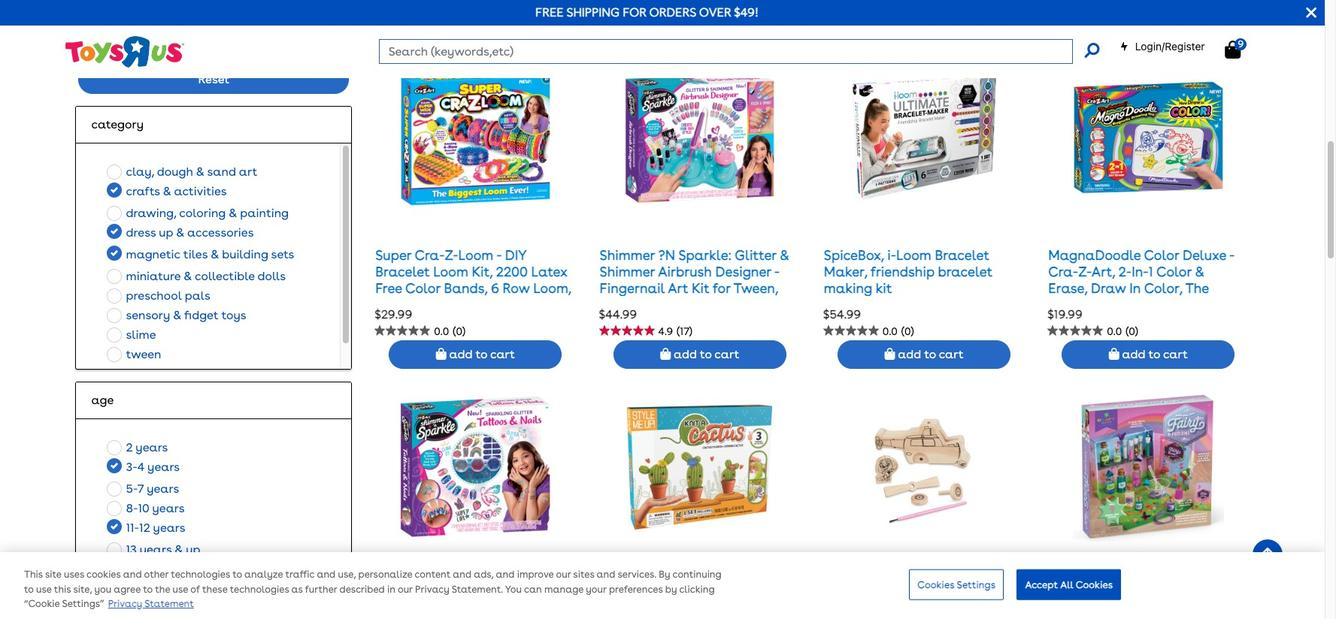 Task type: vqa. For each thing, say whether or not it's contained in the screenshot.


Task type: locate. For each thing, give the bounding box(es) containing it.
cookies inside button
[[1076, 579, 1113, 591]]

& up activities
[[196, 165, 204, 179]]

tween button
[[103, 345, 166, 365]]

1 8+ from the left
[[410, 313, 426, 329]]

use,
[[338, 570, 356, 581]]

1 horizontal spatial glitter
[[735, 248, 777, 264]]

1 0.0 (0) from the left
[[434, 326, 466, 338]]

0 horizontal spatial diy
[[505, 248, 527, 264]]

and
[[123, 570, 142, 581], [317, 570, 336, 581], [453, 570, 472, 581], [496, 570, 515, 581], [597, 570, 615, 581], [877, 577, 903, 593]]

0.0 for loom
[[434, 326, 449, 338]]

0 vertical spatial sparkle:
[[679, 248, 732, 264]]

cart for magnadoodle color deluxe - cra-z-art, 2-in-1 color & erase, draw in color, the original magnetic drawing toy, ages 3+
[[1163, 347, 1188, 362]]

site
[[45, 570, 61, 581]]

sparkle: inside shimmer ?n sparkle: glitter & shimmer airbrush designer - fingernail art kit for tween, nail studio, cra-z-art, ages 8+
[[679, 248, 732, 264]]

1 horizontal spatial bracelet
[[935, 248, 989, 264]]

craft-tastic fairy potion kit - diy fairy potions - ages 6+
[[1048, 577, 1236, 609]]

cra- right super
[[415, 248, 445, 264]]

years up 8-10 years
[[147, 482, 179, 496]]

1 add to cart from the left
[[447, 347, 515, 362]]

0.0 down kit
[[883, 326, 898, 338]]

0 horizontal spatial fairy
[[1073, 593, 1106, 609]]

diy inside craft-tastic fairy potion kit - diy fairy potions - ages 6+
[[1048, 593, 1070, 609]]

use right the
[[173, 584, 188, 596]]

age
[[91, 393, 114, 408]]

privacy down agree
[[108, 599, 142, 610]]

glitter up designer
[[735, 248, 777, 264]]

deluxe
[[1183, 248, 1227, 264]]

improve
[[517, 570, 554, 581]]

tween,
[[734, 280, 778, 296]]

& right design
[[422, 296, 432, 312]]

years
[[136, 441, 168, 455], [147, 460, 180, 475], [147, 482, 179, 496], [152, 502, 185, 516], [153, 521, 185, 535], [140, 543, 172, 557]]

making
[[824, 280, 872, 296]]

2 add from the left
[[674, 347, 697, 362]]

nail inside shimmer 'n sparkle: sparkling glitter tattoos & nails - diy glittery nail & body a
[[429, 610, 456, 620]]

& up the
[[1195, 264, 1205, 280]]

art down loom,
[[529, 296, 550, 312]]

shopping bag image right the "login/register"
[[1225, 41, 1241, 59]]

1 vertical spatial up
[[186, 543, 200, 557]]

magnadoodle color deluxe - cra-z-art, 2-in-1 color & erase, draw in color, the original magnetic drawing toy, ages 3+
[[1048, 248, 1235, 329]]

1 horizontal spatial shopping bag image
[[885, 348, 895, 360]]

art inside super cra-z-loom - diy bracelet loom kit, 2200 latex free color bands, 6 row loom, design & create, cra-z-art ages 8+
[[529, 296, 550, 312]]

ages down tween,
[[747, 296, 778, 312]]

our up manage
[[556, 570, 571, 581]]

spicebox, i-loom bracelet maker, friendship bracelet making kit image
[[849, 62, 1000, 213]]

years right "4"
[[147, 460, 180, 475]]

sensory
[[126, 308, 170, 323]]

described
[[340, 584, 385, 596]]

activities
[[174, 184, 227, 199]]

&
[[196, 165, 204, 179], [163, 184, 171, 199], [229, 206, 237, 220], [176, 226, 184, 240], [210, 247, 219, 262], [780, 248, 789, 264], [1195, 264, 1205, 280], [184, 269, 192, 284], [422, 296, 432, 312], [173, 308, 181, 323], [175, 543, 183, 557], [474, 593, 483, 609], [459, 610, 468, 620]]

shimmer for shimmer ?n sparkle: glitter & shimmer airbrush designer - fingernail art kit for tween, nail studio, cra-z-art, ages 8+
[[600, 248, 655, 264]]

8-10 years
[[126, 502, 185, 516]]

1 horizontal spatial (0)
[[902, 326, 914, 338]]

1 horizontal spatial of
[[966, 593, 979, 609]]

12
[[139, 521, 150, 535]]

traffic
[[285, 570, 315, 581]]

kit, up "6"
[[472, 264, 493, 280]]

3-
[[126, 460, 138, 475]]

1 horizontal spatial kit,
[[918, 593, 939, 609]]

cra- up erase,
[[1048, 264, 1079, 280]]

0 horizontal spatial art,
[[720, 296, 744, 312]]

technologies
[[171, 570, 230, 581], [230, 584, 289, 596]]

0 horizontal spatial (0)
[[453, 326, 466, 338]]

color up design
[[405, 280, 441, 296]]

(0) down magnetic
[[1126, 326, 1139, 338]]

4 add from the left
[[1122, 347, 1146, 362]]

1 horizontal spatial 8+
[[600, 313, 616, 329]]

our right in at the bottom
[[398, 584, 413, 596]]

0 vertical spatial art,
[[1092, 264, 1115, 280]]

ages down the original on the right of page
[[1078, 313, 1109, 329]]

art, down "for"
[[720, 296, 744, 312]]

up
[[159, 226, 173, 240], [186, 543, 200, 557]]

8+ down fingernail
[[600, 313, 616, 329]]

2 shopping bag image from the left
[[885, 348, 895, 360]]

diy down the sparkling on the bottom
[[532, 593, 553, 609]]

"cookie
[[24, 599, 60, 610]]

0 horizontal spatial 0.0 (0)
[[434, 326, 466, 338]]

0.0 for making
[[883, 326, 898, 338]]

& up accessories
[[229, 206, 237, 220]]

1
[[1149, 264, 1153, 280]]

1 vertical spatial kit,
[[918, 593, 939, 609]]

0 horizontal spatial up
[[159, 226, 173, 240]]

2 0.0 from the left
[[883, 326, 898, 338]]

0.0 (0) down kit
[[883, 326, 914, 338]]

1 vertical spatial privacy
[[108, 599, 142, 610]]

art,
[[1092, 264, 1115, 280], [720, 296, 744, 312]]

melissa
[[824, 577, 874, 593]]

2 use from the left
[[173, 584, 188, 596]]

4 cart from the left
[[1163, 347, 1188, 362]]

by
[[659, 570, 670, 581]]

1 horizontal spatial up
[[186, 543, 200, 557]]

0 horizontal spatial shopping bag image
[[660, 348, 671, 360]]

0.0 (0) down create,
[[434, 326, 466, 338]]

3 add to cart from the left
[[895, 347, 964, 362]]

add to cart button for 2-
[[1062, 341, 1235, 369]]

use up the "cookie
[[36, 584, 52, 596]]

years for 10
[[152, 502, 185, 516]]

1 shopping bag image from the left
[[436, 348, 447, 360]]

0 horizontal spatial art
[[529, 296, 550, 312]]

super cra-z-loom - diy bracelet loom kit, 2200 latex free color bands, 6 row loom, design & create, cra-z-art ages 8+ link
[[375, 248, 571, 329]]

nail down tattoos
[[429, 610, 456, 620]]

years up 13 years & up
[[153, 521, 185, 535]]

of down settings
[[966, 593, 979, 609]]

1 vertical spatial shopping bag image
[[660, 348, 671, 360]]

and up you
[[496, 570, 515, 581]]

add to cart for z-
[[671, 347, 739, 362]]

1 horizontal spatial diy
[[532, 593, 553, 609]]

$29.99
[[375, 308, 412, 322]]

super
[[375, 248, 412, 264]]

1 horizontal spatial 0.0 (0)
[[883, 326, 914, 338]]

sparkle: up the airbrush
[[679, 248, 732, 264]]

1 horizontal spatial art,
[[1092, 264, 1115, 280]]

1 add to cart button from the left
[[389, 341, 562, 369]]

1 vertical spatial bracelet
[[375, 264, 430, 280]]

site,
[[73, 584, 92, 596]]

years up "11-12 years"
[[152, 502, 185, 516]]

1 cookies from the left
[[918, 579, 955, 591]]

2 add to cart from the left
[[671, 347, 739, 362]]

sensory & fidget toys
[[126, 308, 246, 323]]

shopping bag image down 4.9
[[660, 348, 671, 360]]

drawing, coloring & painting
[[126, 206, 289, 220]]

- right potion
[[1231, 577, 1236, 593]]

dress up & accessories
[[126, 226, 254, 240]]

studio,
[[630, 296, 674, 312]]

1 0.0 from the left
[[434, 326, 449, 338]]

2 add to cart button from the left
[[613, 341, 786, 369]]

1 use from the left
[[36, 584, 52, 596]]

2 horizontal spatial diy
[[1048, 593, 1070, 609]]

3 0.0 from the left
[[1107, 326, 1122, 338]]

bracelet
[[935, 248, 989, 264], [375, 264, 430, 280]]

fairy down tastic
[[1073, 593, 1106, 609]]

0 horizontal spatial of
[[190, 584, 200, 596]]

1 horizontal spatial sparkle:
[[679, 248, 732, 264]]

privacy inside this site uses cookies and other technologies to analyze traffic and use, personalize content and ads, and improve our sites and services. by continuing to use this site, you agree to the use of these technologies as further described in our privacy statement. you can manage your preferences by clicking "cookie settings"
[[415, 584, 449, 596]]

1 vertical spatial nail
[[429, 610, 456, 620]]

2 cart from the left
[[715, 347, 739, 362]]

1 horizontal spatial privacy
[[415, 584, 449, 596]]

add to cart button for making
[[838, 341, 1011, 369]]

0 horizontal spatial kit,
[[472, 264, 493, 280]]

original
[[1048, 296, 1102, 312]]

shopping bag image
[[436, 348, 447, 360], [885, 348, 895, 360], [1109, 348, 1120, 360]]

(0) for in-
[[1126, 326, 1139, 338]]

2 horizontal spatial 0.0 (0)
[[1107, 326, 1139, 338]]

1 vertical spatial art,
[[720, 296, 744, 312]]

personalize
[[358, 570, 412, 581]]

art
[[239, 165, 257, 179]]

1 (0) from the left
[[453, 326, 466, 338]]

0 horizontal spatial glitter
[[375, 593, 417, 609]]

0 horizontal spatial cookies
[[918, 579, 955, 591]]

diy inside super cra-z-loom - diy bracelet loom kit, 2200 latex free color bands, 6 row loom, design & create, cra-z-art ages 8+
[[505, 248, 527, 264]]

shimmer inside shimmer 'n sparkle: sparkling glitter tattoos & nails - diy glittery nail & body a
[[375, 577, 431, 593]]

2 horizontal spatial (0)
[[1126, 326, 1139, 338]]

dough
[[157, 165, 193, 179]]

0 vertical spatial nail
[[600, 296, 627, 312]]

0 vertical spatial privacy
[[415, 584, 449, 596]]

cra- inside "magnadoodle color deluxe - cra-z-art, 2-in-1 color & erase, draw in color, the original magnetic drawing toy, ages 3+"
[[1048, 264, 1079, 280]]

privacy statement
[[108, 599, 194, 610]]

z- down magnadoodle
[[1078, 264, 1092, 280]]

kit
[[876, 280, 892, 296]]

kit, down the "doug"
[[918, 593, 939, 609]]

0 vertical spatial fairy
[[1130, 577, 1163, 593]]

kit left "for"
[[692, 280, 710, 296]]

1 vertical spatial our
[[398, 584, 413, 596]]

spicebox, i-loom bracelet maker, friendship bracelet making kit link
[[824, 248, 993, 296]]

0 horizontal spatial nail
[[429, 610, 456, 620]]

0 vertical spatial shimmer
[[600, 248, 655, 264]]

latex
[[531, 264, 568, 280]]

privacy down content
[[415, 584, 449, 596]]

ages down design
[[375, 313, 407, 329]]

0 horizontal spatial kit
[[692, 280, 710, 296]]

add
[[449, 347, 473, 362], [674, 347, 697, 362], [898, 347, 921, 362], [1122, 347, 1146, 362]]

- up tween,
[[774, 264, 780, 280]]

0 horizontal spatial 8+
[[410, 313, 426, 329]]

sparkle: up nails
[[450, 577, 503, 593]]

- up 2200
[[497, 248, 502, 264]]

3 cart from the left
[[939, 347, 964, 362]]

settings"
[[62, 599, 104, 610]]

& down drawing, coloring & painting button on the left top
[[176, 226, 184, 240]]

add for making
[[898, 347, 921, 362]]

0 vertical spatial bracelet
[[935, 248, 989, 264]]

shopping bag image down create,
[[436, 348, 447, 360]]

0 vertical spatial art
[[668, 280, 688, 296]]

free
[[375, 280, 402, 296]]

melissa and doug paw patrol vehicles craft kit, set of 20 image
[[862, 392, 986, 543]]

& down "11-12 years"
[[175, 543, 183, 557]]

friendship
[[871, 264, 935, 280]]

vehicles
[[824, 593, 877, 609]]

1 horizontal spatial shopping bag image
[[1225, 41, 1241, 59]]

- right you
[[523, 593, 528, 609]]

0.0 down create,
[[434, 326, 449, 338]]

2 vertical spatial shimmer
[[375, 577, 431, 593]]

shimmer
[[600, 248, 655, 264], [600, 264, 655, 280], [375, 577, 431, 593]]

2 cookies from the left
[[1076, 579, 1113, 591]]

1 horizontal spatial our
[[556, 570, 571, 581]]

add to cart
[[447, 347, 515, 362], [671, 347, 739, 362], [895, 347, 964, 362], [1120, 347, 1188, 362]]

diy up 2200
[[505, 248, 527, 264]]

cookies settings button
[[909, 570, 1004, 601]]

cra- down "6"
[[486, 296, 516, 312]]

accessories
[[187, 226, 254, 240]]

3 add from the left
[[898, 347, 921, 362]]

for
[[713, 280, 731, 296]]

& inside "magnadoodle color deluxe - cra-z-art, 2-in-1 color & erase, draw in color, the original magnetic drawing toy, ages 3+"
[[1195, 264, 1205, 280]]

bracelet up bracelet
[[935, 248, 989, 264]]

preschool
[[126, 289, 182, 303]]

1 horizontal spatial 0.0
[[883, 326, 898, 338]]

nail down fingernail
[[600, 296, 627, 312]]

and up 'statement.'
[[453, 570, 472, 581]]

age element
[[91, 392, 336, 410]]

technologies down the analyze
[[230, 584, 289, 596]]

1 horizontal spatial use
[[173, 584, 188, 596]]

1 vertical spatial art
[[529, 296, 550, 312]]

& left the spicebox,
[[780, 248, 789, 264]]

color up 1
[[1144, 248, 1179, 264]]

1 vertical spatial kit
[[1210, 577, 1228, 593]]

2 (0) from the left
[[902, 326, 914, 338]]

0 vertical spatial kit
[[692, 280, 710, 296]]

craft-
[[1048, 577, 1089, 593]]

1 vertical spatial sparkle:
[[450, 577, 503, 593]]

0 horizontal spatial use
[[36, 584, 52, 596]]

shopping bag image for 2-
[[1109, 348, 1120, 360]]

0 vertical spatial kit,
[[472, 264, 493, 280]]

up,
[[658, 577, 679, 593]]

& down preschool pals
[[173, 308, 181, 323]]

bracelet down super
[[375, 264, 430, 280]]

craft
[[880, 593, 915, 609]]

technologies up these at the left bottom of page
[[171, 570, 230, 581]]

in
[[387, 584, 395, 596]]

diy down all in the bottom of the page
[[1048, 593, 1070, 609]]

add to cart button
[[389, 341, 562, 369], [613, 341, 786, 369], [838, 341, 1011, 369], [1062, 341, 1235, 369]]

3 shopping bag image from the left
[[1109, 348, 1120, 360]]

1 vertical spatial glitter
[[375, 593, 417, 609]]

- right deluxe
[[1230, 248, 1235, 264]]

(0) down spicebox, i-loom bracelet maker, friendship bracelet making kit link
[[902, 326, 914, 338]]

2 0.0 (0) from the left
[[883, 326, 914, 338]]

category element
[[91, 116, 336, 134]]

fairy
[[1130, 577, 1163, 593], [1073, 593, 1106, 609]]

loom,
[[533, 280, 571, 296]]

slime button
[[103, 326, 161, 345]]

shopping bag image down kit
[[885, 348, 895, 360]]

1 horizontal spatial nail
[[600, 296, 627, 312]]

1 horizontal spatial fairy
[[1130, 577, 1163, 593]]

5-7 years
[[126, 482, 179, 496]]

shimmer ?n sparkle: glitter & shimmer airbrush designer - fingernail art kit for tween, nail studio, cra-z-art, ages 8+
[[600, 248, 789, 329]]

and inside melissa and doug paw patrol vehicles craft kit, set of 20
[[877, 577, 903, 593]]

8+ down design
[[410, 313, 426, 329]]

super cra-z-loom - diy bracelet loom kit, 2200 latex free color bands, 6 row loom, design & create, cra-z-art ages 8+ image
[[400, 62, 551, 213]]

draw
[[1091, 280, 1126, 296]]

clicking
[[679, 584, 715, 596]]

z- inside "magnadoodle color deluxe - cra-z-art, 2-in-1 color & erase, draw in color, the original magnetic drawing toy, ages 3+"
[[1078, 264, 1092, 280]]

shopping bag image
[[1225, 41, 1241, 59], [660, 348, 671, 360]]

kit up 6+
[[1210, 577, 1228, 593]]

fairy up 'potions'
[[1130, 577, 1163, 593]]

3 add to cart button from the left
[[838, 341, 1011, 369]]

1 add from the left
[[449, 347, 473, 362]]

years inside button
[[152, 502, 185, 516]]

1 horizontal spatial kit
[[1210, 577, 1228, 593]]

0 vertical spatial glitter
[[735, 248, 777, 264]]

2 horizontal spatial 0.0
[[1107, 326, 1122, 338]]

z- up bands, at the left
[[445, 248, 458, 264]]

art down the airbrush
[[668, 280, 688, 296]]

and up craft
[[877, 577, 903, 593]]

magnetic tiles & building sets button
[[103, 245, 299, 267]]

1 horizontal spatial art
[[668, 280, 688, 296]]

of left these at the left bottom of page
[[190, 584, 200, 596]]

kit, inside melissa and doug paw patrol vehicles craft kit, set of 20
[[918, 593, 939, 609]]

1 vertical spatial fairy
[[1073, 593, 1106, 609]]

sparkle: for airbrush
[[679, 248, 732, 264]]

0 horizontal spatial bracelet
[[375, 264, 430, 280]]

0 vertical spatial up
[[159, 226, 173, 240]]

None search field
[[379, 39, 1099, 64]]

4 add to cart from the left
[[1120, 347, 1188, 362]]

collectible
[[195, 269, 255, 284]]

3 (0) from the left
[[1126, 326, 1139, 338]]

& inside super cra-z-loom - diy bracelet loom kit, 2200 latex free color bands, 6 row loom, design & create, cra-z-art ages 8+
[[422, 296, 432, 312]]

z- down "for"
[[707, 296, 720, 312]]

glitter up glittery at the bottom of the page
[[375, 593, 417, 609]]

(0) down create,
[[453, 326, 466, 338]]

art, up the "draw"
[[1092, 264, 1115, 280]]

toys r us image
[[64, 35, 185, 69]]

cart for shimmer ?n sparkle: glitter & shimmer airbrush designer - fingernail art kit for tween, nail studio, cra-z-art, ages 8+
[[715, 347, 739, 362]]

cookies
[[918, 579, 955, 591], [1076, 579, 1113, 591]]

& down dough
[[163, 184, 171, 199]]

shopping bag image down the 3+
[[1109, 348, 1120, 360]]

ages down potion
[[1168, 593, 1199, 609]]

0 horizontal spatial 0.0
[[434, 326, 449, 338]]

1 vertical spatial technologies
[[230, 584, 289, 596]]

0.0 (0) down magnetic
[[1107, 326, 1139, 338]]

0.0 down magnetic
[[1107, 326, 1122, 338]]

-
[[497, 248, 502, 264], [1230, 248, 1235, 264], [774, 264, 780, 280], [1231, 577, 1236, 593], [523, 593, 528, 609], [1160, 593, 1165, 609]]

4
[[137, 460, 145, 475]]

2 horizontal spatial shopping bag image
[[1109, 348, 1120, 360]]

& up pals
[[184, 269, 192, 284]]

clay, dough & sand art
[[126, 165, 257, 179]]

magnadoodle color deluxe - cra-z-art, 2-in-1 color & erase, draw in color, the original magnetic drawing toy, ages 3+ link
[[1048, 248, 1235, 329]]

1 cart from the left
[[490, 347, 515, 362]]

'n
[[434, 577, 446, 593]]

(0)
[[453, 326, 466, 338], [902, 326, 914, 338], [1126, 326, 1139, 338]]

0 vertical spatial shopping bag image
[[1225, 41, 1241, 59]]

cart for super cra-z-loom - diy bracelet loom kit, 2200 latex free color bands, 6 row loom, design & create, cra-z-art ages 8+
[[490, 347, 515, 362]]

3 0.0 (0) from the left
[[1107, 326, 1139, 338]]

patrol
[[975, 577, 1014, 593]]

sets
[[271, 247, 294, 262]]

4 add to cart button from the left
[[1062, 341, 1235, 369]]

1 horizontal spatial cookies
[[1076, 579, 1113, 591]]

2 8+ from the left
[[600, 313, 616, 329]]

0.0 (0) for kit,
[[434, 326, 466, 338]]

shimmer for shimmer 'n sparkle: sparkling glitter tattoos & nails - diy glittery nail & body a
[[375, 577, 431, 593]]

of inside this site uses cookies and other technologies to analyze traffic and use, personalize content and ads, and improve our sites and services. by continuing to use this site, you agree to the use of these technologies as further described in our privacy statement. you can manage your preferences by clicking "cookie settings"
[[190, 584, 200, 596]]

sparkle: inside shimmer 'n sparkle: sparkling glitter tattoos & nails - diy glittery nail & body a
[[450, 577, 503, 593]]

0 horizontal spatial shopping bag image
[[436, 348, 447, 360]]

cra- up (17)
[[677, 296, 707, 312]]

add to cart for design
[[447, 347, 515, 362]]

shopping bag image inside product-tab tab panel
[[660, 348, 671, 360]]

0 horizontal spatial sparkle:
[[450, 577, 503, 593]]



Task type: describe. For each thing, give the bounding box(es) containing it.
& right tiles
[[210, 247, 219, 262]]

cookies inside button
[[918, 579, 955, 591]]

- inside shimmer 'n sparkle: sparkling glitter tattoos & nails - diy glittery nail & body a
[[523, 593, 528, 609]]

shopping bag image for loom
[[436, 348, 447, 360]]

72
[[787, 23, 799, 35]]

$19.99
[[1048, 308, 1083, 322]]

reset button
[[79, 65, 349, 94]]

content
[[415, 570, 451, 581]]

login/register
[[1135, 40, 1205, 53]]

4.9
[[658, 326, 673, 338]]

of inside melissa and doug paw patrol vehicles craft kit, set of 20
[[966, 593, 979, 609]]

melissa and doug paw patrol vehicles craft kit, set of 20 link
[[824, 577, 1014, 609]]

ages inside shimmer ?n sparkle: glitter & shimmer airbrush designer - fingernail art kit for tween, nail studio, cra-z-art, ages 8+
[[747, 296, 778, 312]]

0 vertical spatial technologies
[[171, 570, 230, 581]]

z- inside shimmer ?n sparkle: glitter & shimmer airbrush designer - fingernail art kit for tween, nail studio, cra-z-art, ages 8+
[[707, 296, 720, 312]]

add for 2-
[[1122, 347, 1146, 362]]

shimmer 'n sparkle: sparkling glitter tattoos & nails - diy glittery nail & body art creations, cra-z-art ages 8+ image
[[400, 392, 551, 543]]

add to cart for original
[[1120, 347, 1188, 362]]

- right 'potions'
[[1160, 593, 1165, 609]]

cart for spicebox, i-loom bracelet maker, friendship bracelet making kit
[[939, 347, 964, 362]]

20
[[983, 593, 998, 609]]

magnadoodle
[[1048, 248, 1141, 264]]

drawing
[[1169, 296, 1225, 312]]

style me up, knit a cactus, kids knitting image
[[625, 392, 775, 543]]

spicebox,
[[824, 248, 884, 264]]

& inside "button"
[[196, 165, 204, 179]]

ages inside "magnadoodle color deluxe - cra-z-art, 2-in-1 color & erase, draw in color, the original magnetic drawing toy, ages 3+"
[[1078, 313, 1109, 329]]

& down tattoos
[[459, 610, 468, 620]]

magnetic
[[126, 247, 180, 262]]

(0) for kit,
[[453, 326, 466, 338]]

ages inside super cra-z-loom - diy bracelet loom kit, 2200 latex free color bands, 6 row loom, design & create, cra-z-art ages 8+
[[375, 313, 407, 329]]

glitter inside shimmer ?n sparkle: glitter & shimmer airbrush designer - fingernail art kit for tween, nail studio, cra-z-art, ages 8+
[[735, 248, 777, 264]]

can
[[524, 584, 542, 596]]

potions
[[1110, 593, 1156, 609]]

years up 3-4 years
[[136, 441, 168, 455]]

- inside "magnadoodle color deluxe - cra-z-art, 2-in-1 color & erase, draw in color, the original magnetic drawing toy, ages 3+"
[[1230, 248, 1235, 264]]

years down "11-12 years"
[[140, 543, 172, 557]]

i-
[[888, 248, 897, 264]]

1 vertical spatial shimmer
[[600, 264, 655, 280]]

magnadoodle color deluxe - cra-z-art, 2-in-1 color & erase, draw in color, the original magnetic drawing toy, ages 3+ image
[[1073, 62, 1224, 213]]

uses
[[64, 570, 84, 581]]

agree
[[114, 584, 141, 596]]

shipping
[[567, 5, 620, 20]]

and up agree
[[123, 570, 142, 581]]

9 link
[[1225, 38, 1256, 59]]

super cra-z-loom - diy bracelet loom kit, 2200 latex free color bands, 6 row loom, design & create, cra-z-art ages 8+
[[375, 248, 571, 329]]

accept all cookies
[[1025, 579, 1113, 591]]

coloring
[[179, 206, 226, 220]]

the
[[1186, 280, 1209, 296]]

and up your
[[597, 570, 615, 581]]

manage
[[544, 584, 584, 596]]

tastic
[[1089, 577, 1127, 593]]

$44.99
[[599, 308, 637, 322]]

dolls
[[258, 269, 286, 284]]

drawing, coloring & painting button
[[103, 204, 293, 223]]

spicebox, i-loom bracelet maker, friendship bracelet making kit
[[824, 248, 993, 296]]

bracelet inside super cra-z-loom - diy bracelet loom kit, 2200 latex free color bands, 6 row loom, design & create, cra-z-art ages 8+
[[375, 264, 430, 280]]

bracelet inside spicebox, i-loom bracelet maker, friendship bracelet making kit
[[935, 248, 989, 264]]

0 vertical spatial our
[[556, 570, 571, 581]]

statement.
[[452, 584, 503, 596]]

shimmer ?n sparkle: glitter & shimmer airbrush designer - fingernail art kit for tween, nail studio, cra-z-art, ages 8+ image
[[625, 62, 775, 213]]

free shipping for orders over $49! link
[[535, 5, 759, 20]]

cra- inside shimmer ?n sparkle: glitter & shimmer airbrush designer - fingernail art kit for tween, nail studio, cra-z-art, ages 8+
[[677, 296, 707, 312]]

0 horizontal spatial privacy
[[108, 599, 142, 610]]

up inside button
[[159, 226, 173, 240]]

craft-tastic fairy potion kit - diy fairy potions - ages 6+ link
[[1048, 577, 1236, 609]]

you
[[505, 584, 522, 596]]

& inside button
[[176, 226, 184, 240]]

8+ inside shimmer ?n sparkle: glitter & shimmer airbrush designer - fingernail art kit for tween, nail studio, cra-z-art, ages 8+
[[600, 313, 616, 329]]

for
[[623, 5, 647, 20]]

design
[[375, 296, 419, 312]]

shimmer ?n sparkle: glitter & shimmer airbrush designer - fingernail art kit for tween, nail studio, cra-z-art, ages 8+ link
[[600, 248, 789, 329]]

& inside shimmer ?n sparkle: glitter & shimmer airbrush designer - fingernail art kit for tween, nail studio, cra-z-art, ages 8+
[[780, 248, 789, 264]]

craft-tastic fairy potion kit - diy fairy potions - ages 6+ image
[[1073, 392, 1224, 543]]

erase,
[[1048, 280, 1088, 296]]

diy inside shimmer 'n sparkle: sparkling glitter tattoos & nails - diy glittery nail & body a
[[532, 593, 553, 609]]

crafts & activities
[[126, 184, 227, 199]]

continuing
[[673, 570, 722, 581]]

6
[[491, 280, 499, 296]]

0.0 (0) for kit
[[883, 326, 914, 338]]

sand
[[207, 165, 236, 179]]

nails
[[487, 593, 520, 609]]

add for designer
[[674, 347, 697, 362]]

72 results
[[787, 23, 837, 35]]

add for loom
[[449, 347, 473, 362]]

preschool pals
[[126, 289, 210, 303]]

2 years button
[[103, 438, 172, 458]]

all
[[1061, 579, 1074, 591]]

knitting
[[630, 593, 681, 609]]

add to cart button for loom
[[389, 341, 562, 369]]

toys
[[221, 308, 246, 323]]

glitter inside shimmer 'n sparkle: sparkling glitter tattoos & nails - diy glittery nail & body a
[[375, 593, 417, 609]]

over
[[699, 5, 731, 20]]

create,
[[435, 296, 483, 312]]

and up further in the bottom of the page
[[317, 570, 336, 581]]

2200
[[496, 264, 528, 280]]

years for 4
[[147, 460, 180, 475]]

you
[[94, 584, 111, 596]]

0.0 for 2-
[[1107, 326, 1122, 338]]

up inside 'button'
[[186, 543, 200, 557]]

art inside shimmer ?n sparkle: glitter & shimmer airbrush designer - fingernail art kit for tween, nail studio, cra-z-art, ages 8+
[[668, 280, 688, 296]]

years for 12
[[153, 521, 185, 535]]

8+ inside super cra-z-loom - diy bracelet loom kit, 2200 latex free color bands, 6 row loom, design & create, cra-z-art ages 8+
[[410, 313, 426, 329]]

a
[[711, 577, 721, 593]]

shimmer 'n sparkle: sparkling glitter tattoos & nails - diy glittery nail & body a
[[375, 577, 568, 620]]

3-4 years
[[126, 460, 180, 475]]

knit
[[682, 577, 708, 593]]

art, inside "magnadoodle color deluxe - cra-z-art, 2-in-1 color & erase, draw in color, the original magnetic drawing toy, ages 3+"
[[1092, 264, 1115, 280]]

shopping bag image inside the 9 link
[[1225, 41, 1241, 59]]

ages inside craft-tastic fairy potion kit - diy fairy potions - ages 6+
[[1168, 593, 1199, 609]]

dress up & accessories button
[[103, 223, 258, 245]]

0.0 (0) for in-
[[1107, 326, 1139, 338]]

me
[[636, 577, 655, 593]]

11-
[[126, 521, 139, 535]]

0 horizontal spatial our
[[398, 584, 413, 596]]

toy,
[[1048, 313, 1075, 329]]

other
[[144, 570, 169, 581]]

- inside shimmer ?n sparkle: glitter & shimmer airbrush designer - fingernail art kit for tween, nail studio, cra-z-art, ages 8+
[[774, 264, 780, 280]]

& inside 'button'
[[175, 543, 183, 557]]

years for 7
[[147, 482, 179, 496]]

product-tab tab panel
[[64, 22, 1263, 620]]

$49!
[[734, 5, 759, 20]]

sensory & fidget toys button
[[103, 306, 251, 326]]

this
[[54, 584, 71, 596]]

4.9 (17)
[[658, 326, 693, 338]]

nail inside shimmer ?n sparkle: glitter & shimmer airbrush designer - fingernail art kit for tween, nail studio, cra-z-art, ages 8+
[[600, 296, 627, 312]]

9
[[1238, 38, 1244, 49]]

shopping bag image for making
[[885, 348, 895, 360]]

magnetic tiles & building sets
[[126, 247, 294, 262]]

6+
[[1202, 593, 1219, 609]]

Enter Keyword or Item No. search field
[[379, 39, 1073, 64]]

z- down "row" in the left top of the page
[[516, 296, 529, 312]]

art, inside shimmer ?n sparkle: glitter & shimmer airbrush designer - fingernail art kit for tween, nail studio, cra-z-art, ages 8+
[[720, 296, 744, 312]]

- inside super cra-z-loom - diy bracelet loom kit, 2200 latex free color bands, 6 row loom, design & create, cra-z-art ages 8+
[[497, 248, 502, 264]]

glittery
[[375, 610, 425, 620]]

loom inside spicebox, i-loom bracelet maker, friendship bracelet making kit
[[896, 248, 932, 264]]

add to cart button for designer
[[613, 341, 786, 369]]

color inside super cra-z-loom - diy bracelet loom kit, 2200 latex free color bands, 6 row loom, design & create, cra-z-art ages 8+
[[405, 280, 441, 296]]

close button image
[[1306, 5, 1317, 21]]

style me up, knit a cactus, kids knitting link
[[600, 577, 773, 609]]

kit, inside super cra-z-loom - diy bracelet loom kit, 2200 latex free color bands, 6 row loom, design & create, cra-z-art ages 8+
[[472, 264, 493, 280]]

& up body
[[474, 593, 483, 609]]

cookies settings
[[918, 579, 996, 591]]

11-12 years
[[126, 521, 185, 535]]

further
[[305, 584, 337, 596]]

tiles
[[183, 247, 208, 262]]

kit inside shimmer ?n sparkle: glitter & shimmer airbrush designer - fingernail art kit for tween, nail studio, cra-z-art, ages 8+
[[692, 280, 710, 296]]

(0) for kit
[[902, 326, 914, 338]]

analyze
[[244, 570, 283, 581]]

sparkle: for &
[[450, 577, 503, 593]]

clay,
[[126, 165, 154, 179]]

orders
[[649, 5, 696, 20]]

color up color,
[[1157, 264, 1192, 280]]

kit inside craft-tastic fairy potion kit - diy fairy potions - ages 6+
[[1210, 577, 1228, 593]]

fidget
[[184, 308, 218, 323]]

free shipping for orders over $49!
[[535, 5, 759, 20]]

7
[[137, 482, 144, 496]]



